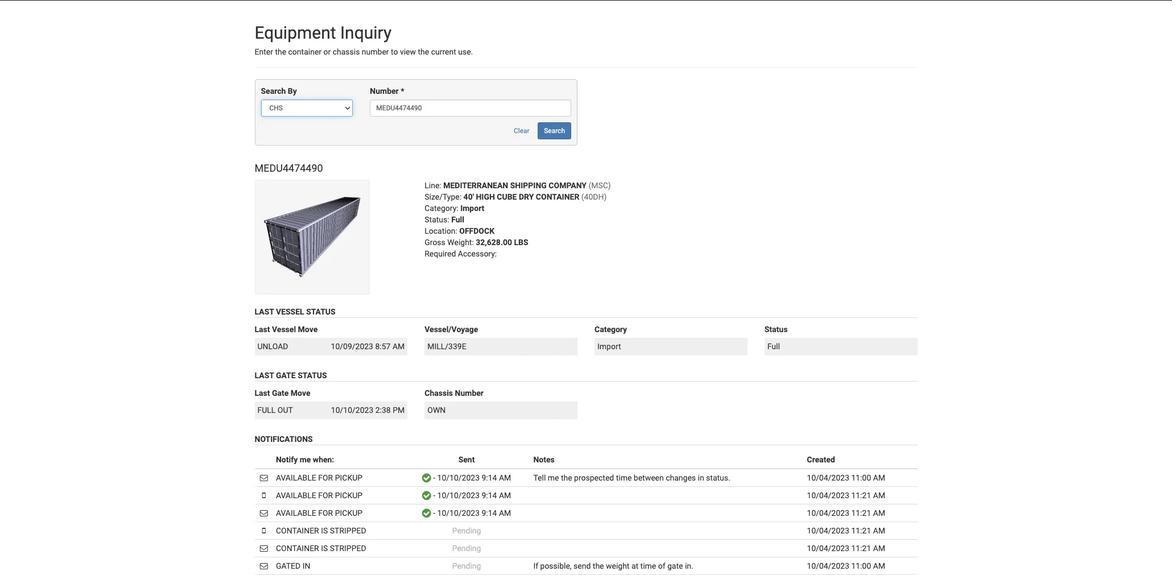 Task type: locate. For each thing, give the bounding box(es) containing it.
1 vertical spatial search
[[544, 127, 565, 135]]

for
[[318, 473, 333, 482], [318, 491, 333, 500], [318, 509, 333, 518]]

pending for envelope o image corresponding to container
[[452, 544, 481, 553]]

1 10/04/2023 11:21 am from the top
[[807, 491, 885, 500]]

import down the category on the bottom right of the page
[[597, 342, 621, 351]]

4 last from the top
[[255, 389, 270, 398]]

10/04/2023
[[807, 473, 849, 482], [807, 491, 849, 500], [807, 509, 849, 518], [807, 526, 849, 535], [807, 544, 849, 553], [807, 562, 849, 571]]

shipping
[[510, 181, 547, 190]]

2 vertical spatial -
[[433, 509, 435, 518]]

envelope o image for 10/04/2023 11:00 am
[[260, 474, 268, 482]]

0 vertical spatial for
[[318, 473, 333, 482]]

1 vertical spatial lg image
[[422, 492, 431, 500]]

envelope o image
[[260, 474, 268, 482], [260, 509, 268, 517]]

0 vertical spatial stripped
[[330, 526, 366, 535]]

container is stripped
[[276, 526, 366, 535], [276, 544, 366, 553]]

offdock
[[459, 227, 495, 236]]

1 container is stripped from the top
[[276, 526, 366, 535]]

6 10/04/2023 from the top
[[807, 562, 849, 571]]

vessel/voyage
[[425, 325, 478, 334]]

inquiry
[[340, 23, 392, 43]]

1 is from the top
[[321, 526, 328, 535]]

1 vertical spatial stripped
[[330, 544, 366, 553]]

3 - 10/10/2023 9:14 am from the top
[[431, 509, 511, 518]]

line:
[[425, 181, 441, 190]]

1 vertical spatial 10/04/2023 11:00 am
[[807, 562, 885, 571]]

line: mediterranean shipping company (msc) size/type: 40' high cube dry container (40dh) category: import status: full location: offdock gross weight: 32,628.00 lbs required accessory:
[[425, 181, 611, 258]]

1 horizontal spatial import
[[597, 342, 621, 351]]

11:00 for if possible, send the weight at time of gate in.
[[851, 562, 871, 571]]

1 vertical spatial 9:14
[[482, 491, 497, 500]]

1 vertical spatial available for pickup
[[276, 491, 363, 500]]

4 11:21 from the top
[[851, 544, 871, 553]]

mediterranean
[[443, 181, 508, 190]]

- 10/10/2023 9:14 am
[[431, 473, 511, 482], [431, 491, 511, 500], [431, 509, 511, 518]]

gate up last gate move at the left bottom of the page
[[276, 371, 296, 380]]

1 available for pickup from the top
[[276, 473, 363, 482]]

2 vertical spatial for
[[318, 509, 333, 518]]

10/10/2023
[[331, 406, 373, 415], [437, 473, 480, 482], [437, 491, 480, 500], [437, 509, 480, 518]]

search left by
[[261, 87, 286, 96]]

1 10/04/2023 11:00 am from the top
[[807, 473, 885, 482]]

search for search
[[544, 127, 565, 135]]

1 9:14 from the top
[[482, 473, 497, 482]]

1 vertical spatial move
[[291, 389, 310, 398]]

1 for from the top
[[318, 473, 333, 482]]

me right the tell
[[548, 473, 559, 482]]

1 horizontal spatial number
[[455, 389, 484, 398]]

1 vertical spatial - 10/10/2023 9:14 am
[[431, 491, 511, 500]]

move for last gate move
[[291, 389, 310, 398]]

0 vertical spatial pending
[[452, 526, 481, 535]]

0 vertical spatial - 10/10/2023 9:14 am
[[431, 473, 511, 482]]

10/04/2023 11:00 am for if possible, send the weight at time of gate in.
[[807, 562, 885, 571]]

2 container is stripped from the top
[[276, 544, 366, 553]]

10/04/2023 11:00 am
[[807, 473, 885, 482], [807, 562, 885, 571]]

1 pending from the top
[[452, 526, 481, 535]]

1 vertical spatial envelope o image
[[260, 562, 268, 570]]

1 vertical spatial vessel
[[272, 325, 296, 334]]

2 mobile image from the top
[[262, 527, 266, 535]]

pm
[[393, 406, 405, 415]]

1 11:00 from the top
[[851, 473, 871, 482]]

available for pickup for envelope o icon related to 10/04/2023 11:21 am
[[276, 509, 363, 518]]

vessel
[[276, 307, 304, 316], [272, 325, 296, 334]]

2 vertical spatial container
[[276, 544, 319, 553]]

3 last from the top
[[255, 371, 274, 380]]

1 envelope o image from the top
[[260, 544, 268, 552]]

to
[[391, 47, 398, 56]]

2 - from the top
[[433, 491, 435, 500]]

2 envelope o image from the top
[[260, 562, 268, 570]]

2 vertical spatial lg image
[[422, 510, 431, 518]]

0 vertical spatial status
[[306, 307, 336, 316]]

1 vertical spatial mobile image
[[262, 527, 266, 535]]

mobile image for available
[[262, 492, 266, 499]]

40dh image
[[255, 180, 370, 295]]

am
[[393, 342, 405, 351], [499, 473, 511, 482], [873, 473, 885, 482], [499, 491, 511, 500], [873, 491, 885, 500], [499, 509, 511, 518], [873, 509, 885, 518], [873, 526, 885, 535], [873, 544, 885, 553], [873, 562, 885, 571]]

import down '40''
[[460, 204, 484, 213]]

gross
[[425, 238, 445, 247]]

available for envelope o icon for 10/04/2023 11:00 am
[[276, 473, 316, 482]]

available
[[276, 473, 316, 482], [276, 491, 316, 500], [276, 509, 316, 518]]

0 vertical spatial -
[[433, 473, 435, 482]]

3 pending from the top
[[452, 562, 481, 571]]

search right clear "button"
[[544, 127, 565, 135]]

search button
[[538, 123, 571, 140]]

tell
[[533, 473, 546, 482]]

2 pickup from the top
[[335, 491, 363, 500]]

0 vertical spatial pickup
[[335, 473, 363, 482]]

stripped for container mobile icon
[[330, 526, 366, 535]]

0 vertical spatial envelope o image
[[260, 544, 268, 552]]

me for notify
[[300, 455, 311, 464]]

2 vertical spatial 9:14
[[482, 509, 497, 518]]

1 vertical spatial container is stripped
[[276, 544, 366, 553]]

2 10/04/2023 11:00 am from the top
[[807, 562, 885, 571]]

0 vertical spatial 9:14
[[482, 473, 497, 482]]

mobile image for container
[[262, 527, 266, 535]]

search
[[261, 87, 286, 96], [544, 127, 565, 135]]

1 vertical spatial available
[[276, 491, 316, 500]]

me left when:
[[300, 455, 311, 464]]

0 horizontal spatial full
[[451, 215, 464, 224]]

2 vertical spatial available for pickup
[[276, 509, 363, 518]]

container
[[536, 192, 579, 202], [276, 526, 319, 535], [276, 544, 319, 553]]

last for last gate status
[[255, 371, 274, 380]]

full
[[257, 406, 276, 415]]

pending
[[452, 526, 481, 535], [452, 544, 481, 553], [452, 562, 481, 571]]

1 horizontal spatial full
[[767, 342, 780, 351]]

3 11:21 from the top
[[851, 526, 871, 535]]

the right enter
[[275, 47, 286, 56]]

0 vertical spatial 10/04/2023 11:00 am
[[807, 473, 885, 482]]

1 vertical spatial is
[[321, 544, 328, 553]]

out
[[278, 406, 293, 415]]

number
[[370, 87, 399, 96], [455, 389, 484, 398]]

time right "at"
[[640, 562, 656, 571]]

equipment
[[255, 23, 336, 43]]

2 11:21 from the top
[[851, 509, 871, 518]]

2 lg image from the top
[[422, 492, 431, 500]]

number
[[362, 47, 389, 56]]

last up last vessel move
[[255, 307, 274, 316]]

1 vertical spatial 11:00
[[851, 562, 871, 571]]

0 vertical spatial is
[[321, 526, 328, 535]]

32,628.00
[[476, 238, 512, 247]]

2 stripped from the top
[[330, 544, 366, 553]]

envelope o image
[[260, 544, 268, 552], [260, 562, 268, 570]]

medu4474490
[[255, 162, 323, 174]]

move down last gate status
[[291, 389, 310, 398]]

container
[[288, 47, 322, 56]]

1 vertical spatial pickup
[[335, 491, 363, 500]]

status
[[306, 307, 336, 316], [765, 325, 788, 334], [298, 371, 327, 380]]

search inside search button
[[544, 127, 565, 135]]

vessel for move
[[272, 325, 296, 334]]

number right chassis
[[455, 389, 484, 398]]

11:21 for container mobile icon
[[851, 526, 871, 535]]

10/04/2023 11:00 am for tell me the prospected time between changes in status.
[[807, 473, 885, 482]]

full
[[451, 215, 464, 224], [767, 342, 780, 351]]

1 vertical spatial container
[[276, 526, 319, 535]]

2 available from the top
[[276, 491, 316, 500]]

mobile image
[[262, 492, 266, 499], [262, 527, 266, 535]]

1 horizontal spatial search
[[544, 127, 565, 135]]

available for pickup
[[276, 473, 363, 482], [276, 491, 363, 500], [276, 509, 363, 518]]

0 horizontal spatial search
[[261, 87, 286, 96]]

11:21
[[851, 491, 871, 500], [851, 509, 871, 518], [851, 526, 871, 535], [851, 544, 871, 553]]

2 envelope o image from the top
[[260, 509, 268, 517]]

1 pickup from the top
[[335, 473, 363, 482]]

me for tell
[[548, 473, 559, 482]]

1 last from the top
[[255, 307, 274, 316]]

2 vertical spatial - 10/10/2023 9:14 am
[[431, 509, 511, 518]]

1 vertical spatial time
[[640, 562, 656, 571]]

0 vertical spatial full
[[451, 215, 464, 224]]

last up last gate move at the left bottom of the page
[[255, 371, 274, 380]]

lbs
[[514, 238, 528, 247]]

vessel for status
[[276, 307, 304, 316]]

2 10/04/2023 11:21 am from the top
[[807, 509, 885, 518]]

is
[[321, 526, 328, 535], [321, 544, 328, 553]]

0 vertical spatial container
[[536, 192, 579, 202]]

mill/339e
[[427, 342, 466, 351]]

notifications
[[255, 435, 313, 444]]

2 pending from the top
[[452, 544, 481, 553]]

0 vertical spatial available for pickup
[[276, 473, 363, 482]]

0 horizontal spatial me
[[300, 455, 311, 464]]

0 horizontal spatial number
[[370, 87, 399, 96]]

move
[[298, 325, 318, 334], [291, 389, 310, 398]]

1 11:21 from the top
[[851, 491, 871, 500]]

0 vertical spatial time
[[616, 473, 632, 482]]

full inside line: mediterranean shipping company (msc) size/type: 40' high cube dry container (40dh) category: import status: full location: offdock gross weight: 32,628.00 lbs required accessory:
[[451, 215, 464, 224]]

1 stripped from the top
[[330, 526, 366, 535]]

-
[[433, 473, 435, 482], [433, 491, 435, 500], [433, 509, 435, 518]]

2 vertical spatial pending
[[452, 562, 481, 571]]

0 vertical spatial import
[[460, 204, 484, 213]]

last for last vessel status
[[255, 307, 274, 316]]

stripped for envelope o image corresponding to container
[[330, 544, 366, 553]]

vessel up "unload"
[[272, 325, 296, 334]]

0 vertical spatial container is stripped
[[276, 526, 366, 535]]

0 horizontal spatial import
[[460, 204, 484, 213]]

vessel up last vessel move
[[276, 307, 304, 316]]

1 vertical spatial for
[[318, 491, 333, 500]]

11:00
[[851, 473, 871, 482], [851, 562, 871, 571]]

pickup
[[335, 473, 363, 482], [335, 491, 363, 500], [335, 509, 363, 518]]

move for last vessel move
[[298, 325, 318, 334]]

weight
[[606, 562, 630, 571]]

1 available from the top
[[276, 473, 316, 482]]

last
[[255, 307, 274, 316], [255, 325, 270, 334], [255, 371, 274, 380], [255, 389, 270, 398]]

0 vertical spatial search
[[261, 87, 286, 96]]

3 available from the top
[[276, 509, 316, 518]]

2 9:14 from the top
[[482, 491, 497, 500]]

2 11:00 from the top
[[851, 562, 871, 571]]

between
[[634, 473, 664, 482]]

1 envelope o image from the top
[[260, 474, 268, 482]]

own
[[427, 406, 446, 415]]

1 horizontal spatial me
[[548, 473, 559, 482]]

created
[[807, 455, 835, 464]]

time left the "between"
[[616, 473, 632, 482]]

1 vertical spatial me
[[548, 473, 559, 482]]

status for last vessel status
[[306, 307, 336, 316]]

1 mobile image from the top
[[262, 492, 266, 499]]

lg image
[[422, 475, 431, 482], [422, 492, 431, 500], [422, 510, 431, 518]]

2 vertical spatial status
[[298, 371, 327, 380]]

0 vertical spatial 11:00
[[851, 473, 871, 482]]

2 last from the top
[[255, 325, 270, 334]]

of
[[658, 562, 666, 571]]

gate up out
[[272, 389, 289, 398]]

number left *
[[370, 87, 399, 96]]

category:
[[425, 204, 458, 213]]

3 available for pickup from the top
[[276, 509, 363, 518]]

1 vertical spatial import
[[597, 342, 621, 351]]

10/10/2023 for 1st the lg icon from the bottom of the page
[[437, 509, 480, 518]]

1 vertical spatial envelope o image
[[260, 509, 268, 517]]

the right view
[[418, 47, 429, 56]]

equipment inquiry enter the container or chassis number to view the current use.
[[255, 23, 473, 56]]

if possible, send the weight at time of gate in.
[[533, 562, 694, 571]]

1 horizontal spatial time
[[640, 562, 656, 571]]

1 vertical spatial gate
[[272, 389, 289, 398]]

0 vertical spatial move
[[298, 325, 318, 334]]

clear button
[[508, 123, 536, 140]]

0 vertical spatial mobile image
[[262, 492, 266, 499]]

0 vertical spatial available
[[276, 473, 316, 482]]

11:00 for tell me the prospected time between changes in status.
[[851, 473, 871, 482]]

possible,
[[540, 562, 572, 571]]

9:14
[[482, 473, 497, 482], [482, 491, 497, 500], [482, 509, 497, 518]]

required
[[425, 249, 456, 258]]

the
[[275, 47, 286, 56], [418, 47, 429, 56], [561, 473, 572, 482], [593, 562, 604, 571]]

or
[[323, 47, 331, 56]]

2 is from the top
[[321, 544, 328, 553]]

2:38
[[375, 406, 391, 415]]

1 vertical spatial -
[[433, 491, 435, 500]]

10/10/2023 for first the lg icon
[[437, 473, 480, 482]]

0 vertical spatial vessel
[[276, 307, 304, 316]]

0 vertical spatial gate
[[276, 371, 296, 380]]

last up full
[[255, 389, 270, 398]]

2 available for pickup from the top
[[276, 491, 363, 500]]

2 vertical spatial available
[[276, 509, 316, 518]]

(msc)
[[589, 181, 611, 190]]

gate
[[276, 371, 296, 380], [272, 389, 289, 398]]

0 vertical spatial envelope o image
[[260, 474, 268, 482]]

1 vertical spatial pending
[[452, 544, 481, 553]]

1 - from the top
[[433, 473, 435, 482]]

last up "unload"
[[255, 325, 270, 334]]

1 - 10/10/2023 9:14 am from the top
[[431, 473, 511, 482]]

available for mobile icon corresponding to available
[[276, 491, 316, 500]]

chassis
[[333, 47, 360, 56]]

0 vertical spatial lg image
[[422, 475, 431, 482]]

0 vertical spatial me
[[300, 455, 311, 464]]

11:21 for envelope o image corresponding to container
[[851, 544, 871, 553]]

move down last vessel status
[[298, 325, 318, 334]]

2 vertical spatial pickup
[[335, 509, 363, 518]]

in
[[303, 562, 310, 571]]

import
[[460, 204, 484, 213], [597, 342, 621, 351]]



Task type: vqa. For each thing, say whether or not it's contained in the screenshot.


Task type: describe. For each thing, give the bounding box(es) containing it.
0 horizontal spatial time
[[616, 473, 632, 482]]

10/09/2023 8:57 am
[[331, 342, 405, 351]]

pending for envelope o image related to gated
[[452, 562, 481, 571]]

(40dh)
[[581, 192, 607, 202]]

1 vertical spatial number
[[455, 389, 484, 398]]

available for pickup for envelope o icon for 10/04/2023 11:00 am
[[276, 473, 363, 482]]

is for container mobile icon
[[321, 526, 328, 535]]

envelope o image for 10/04/2023 11:21 am
[[260, 509, 268, 517]]

search by
[[261, 87, 297, 96]]

container inside line: mediterranean shipping company (msc) size/type: 40' high cube dry container (40dh) category: import status: full location: offdock gross weight: 32,628.00 lbs required accessory:
[[536, 192, 579, 202]]

search for search by
[[261, 87, 286, 96]]

3 10/04/2023 from the top
[[807, 509, 849, 518]]

0 vertical spatial number
[[370, 87, 399, 96]]

gated
[[276, 562, 301, 571]]

1 vertical spatial status
[[765, 325, 788, 334]]

pending for container mobile icon
[[452, 526, 481, 535]]

size/type:
[[425, 192, 462, 202]]

tell me the prospected time between changes in status.
[[533, 473, 730, 482]]

5 10/04/2023 from the top
[[807, 544, 849, 553]]

chassis
[[425, 389, 453, 398]]

*
[[401, 87, 404, 96]]

last gate move
[[255, 389, 310, 398]]

weight:
[[447, 238, 474, 247]]

4 10/04/2023 from the top
[[807, 526, 849, 535]]

when:
[[313, 455, 334, 464]]

3 - from the top
[[433, 509, 435, 518]]

envelope o image for container
[[260, 544, 268, 552]]

enter
[[255, 47, 273, 56]]

status.
[[706, 473, 730, 482]]

status:
[[425, 215, 449, 224]]

last vessel status
[[255, 307, 336, 316]]

3 9:14 from the top
[[482, 509, 497, 518]]

in.
[[685, 562, 694, 571]]

the right send
[[593, 562, 604, 571]]

1 10/04/2023 from the top
[[807, 473, 849, 482]]

cube
[[497, 192, 517, 202]]

location:
[[425, 227, 457, 236]]

Number * text field
[[370, 100, 571, 117]]

if
[[533, 562, 538, 571]]

gate
[[667, 562, 683, 571]]

available for pickup for mobile icon corresponding to available
[[276, 491, 363, 500]]

at
[[632, 562, 639, 571]]

prospected
[[574, 473, 614, 482]]

envelope o image for gated
[[260, 562, 268, 570]]

accessory:
[[458, 249, 497, 258]]

2 for from the top
[[318, 491, 333, 500]]

category
[[595, 325, 627, 334]]

3 lg image from the top
[[422, 510, 431, 518]]

full out
[[257, 406, 293, 415]]

company
[[549, 181, 587, 190]]

changes
[[666, 473, 696, 482]]

current
[[431, 47, 456, 56]]

is for envelope o image corresponding to container
[[321, 544, 328, 553]]

3 10/04/2023 11:21 am from the top
[[807, 526, 885, 535]]

last vessel move
[[255, 325, 318, 334]]

dry
[[519, 192, 534, 202]]

status for last gate status
[[298, 371, 327, 380]]

available for envelope o icon related to 10/04/2023 11:21 am
[[276, 509, 316, 518]]

gated in
[[276, 562, 310, 571]]

view
[[400, 47, 416, 56]]

2 - 10/10/2023 9:14 am from the top
[[431, 491, 511, 500]]

10/09/2023
[[331, 342, 373, 351]]

gate for move
[[272, 389, 289, 398]]

4 10/04/2023 11:21 am from the top
[[807, 544, 885, 553]]

last for last gate move
[[255, 389, 270, 398]]

10/10/2023 2:38 pm
[[331, 406, 405, 415]]

number *
[[370, 87, 404, 96]]

1 lg image from the top
[[422, 475, 431, 482]]

gate for status
[[276, 371, 296, 380]]

import inside line: mediterranean shipping company (msc) size/type: 40' high cube dry container (40dh) category: import status: full location: offdock gross weight: 32,628.00 lbs required accessory:
[[460, 204, 484, 213]]

11:21 for mobile icon corresponding to available
[[851, 491, 871, 500]]

notes
[[533, 455, 555, 464]]

unload
[[257, 342, 288, 351]]

the right the tell
[[561, 473, 572, 482]]

high
[[476, 192, 495, 202]]

1 vertical spatial full
[[767, 342, 780, 351]]

in
[[698, 473, 704, 482]]

sent
[[458, 455, 475, 464]]

use.
[[458, 47, 473, 56]]

notify
[[276, 455, 298, 464]]

by
[[288, 87, 297, 96]]

send
[[574, 562, 591, 571]]

last gate status
[[255, 371, 327, 380]]

3 pickup from the top
[[335, 509, 363, 518]]

last for last vessel move
[[255, 325, 270, 334]]

clear
[[514, 127, 530, 135]]

8:57
[[375, 342, 391, 351]]

notify me when:
[[276, 455, 334, 464]]

40'
[[464, 192, 474, 202]]

chassis number
[[425, 389, 484, 398]]

2 10/04/2023 from the top
[[807, 491, 849, 500]]

10/10/2023 for 2nd the lg icon from the bottom of the page
[[437, 491, 480, 500]]

3 for from the top
[[318, 509, 333, 518]]



